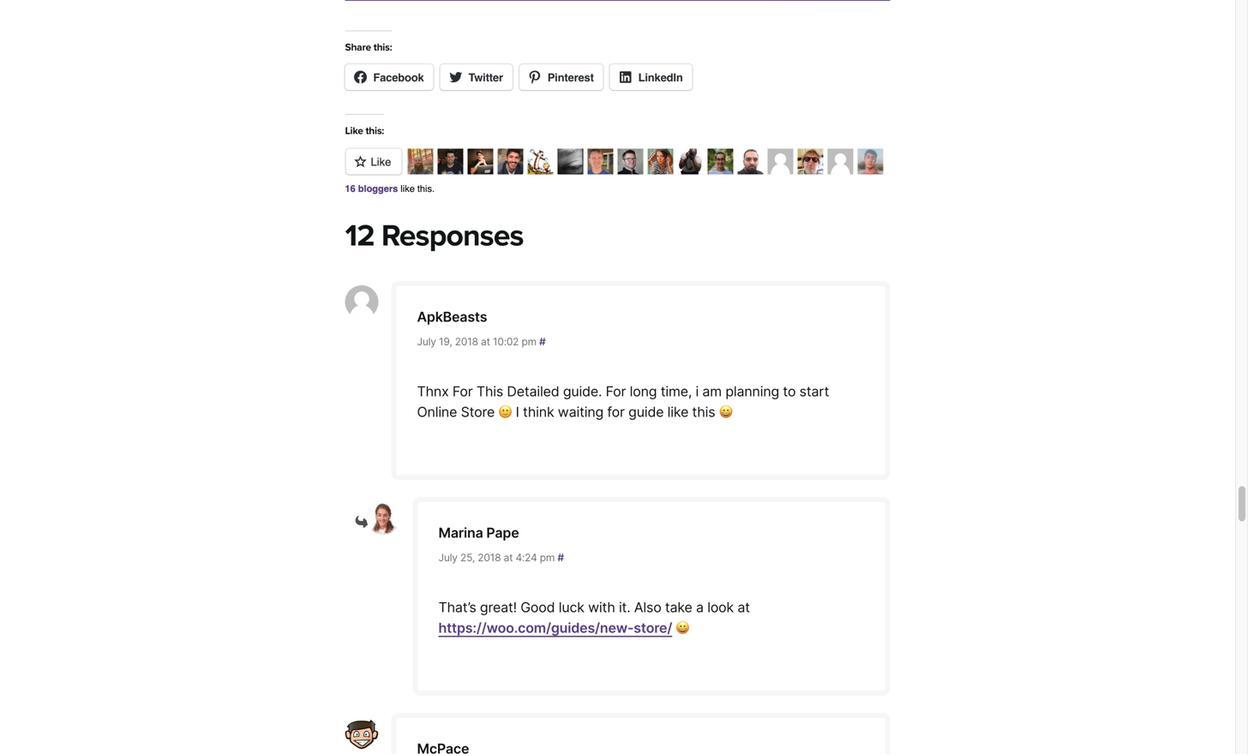 Task type: describe. For each thing, give the bounding box(es) containing it.
take
[[666, 600, 693, 616]]

12 responses
[[345, 218, 524, 254]]

1 for from the left
[[453, 383, 473, 400]]

apkbeasts
[[417, 309, 487, 325]]

this
[[693, 404, 716, 421]]

# link for marina pape
[[558, 552, 564, 564]]

am
[[703, 383, 722, 400]]

guide
[[629, 404, 664, 421]]

like
[[345, 125, 363, 137]]

😀 inside thnx for this detailed guide. for long time, i am planning to start online store 🙂 i think waiting for guide like this 😀
[[719, 404, 733, 421]]

12
[[345, 218, 375, 254]]

pape
[[487, 525, 519, 542]]

linkedin link
[[610, 64, 693, 90]]

detailed
[[507, 383, 560, 400]]

this: for share this:
[[374, 41, 392, 54]]

to
[[783, 383, 796, 400]]

this: for like this:
[[366, 125, 384, 137]]

https://woo.com/guides/new-store/ link
[[439, 620, 673, 637]]

also
[[635, 600, 662, 616]]

responses
[[382, 218, 524, 254]]

time,
[[661, 383, 692, 400]]

store
[[461, 404, 495, 421]]

it.
[[619, 600, 631, 616]]

pinterest
[[548, 71, 594, 84]]

that's great! good luck with it. also take a look at https://woo.com/guides/new-store/ 😀
[[439, 600, 750, 637]]

thnx
[[417, 383, 449, 400]]

waiting
[[558, 404, 604, 421]]

marina pape
[[439, 525, 519, 542]]

2018 for apkbeasts
[[455, 336, 478, 348]]

at for marina pape
[[504, 552, 513, 564]]

😀 inside that's great! good luck with it. also take a look at https://woo.com/guides/new-store/ 😀
[[676, 620, 690, 637]]

thnx for this detailed guide. for long time, i am planning to start online store 🙂 i think waiting for guide like this 😀
[[417, 383, 830, 421]]

25,
[[461, 552, 475, 564]]

start
[[800, 383, 830, 400]]

twitter
[[469, 71, 503, 84]]

share
[[345, 41, 371, 54]]

i
[[516, 404, 520, 421]]

guide.
[[563, 383, 602, 400]]

2018 for marina pape
[[478, 552, 501, 564]]

this
[[477, 383, 504, 400]]

luck
[[559, 600, 585, 616]]

# for apkbeasts
[[540, 336, 546, 348]]



Task type: vqa. For each thing, say whether or not it's contained in the screenshot.
think
yes



Task type: locate. For each thing, give the bounding box(es) containing it.
this:
[[374, 41, 392, 54], [366, 125, 384, 137]]

facebook link
[[345, 64, 434, 90]]

1 vertical spatial # link
[[558, 552, 564, 564]]

0 vertical spatial this:
[[374, 41, 392, 54]]

at right look
[[738, 600, 750, 616]]

0 horizontal spatial at
[[481, 336, 490, 348]]

1 horizontal spatial july
[[439, 552, 458, 564]]

2018 right 19,
[[455, 336, 478, 348]]

for
[[453, 383, 473, 400], [606, 383, 626, 400]]

july left 19,
[[417, 336, 436, 348]]

https://woo.com/guides/new-
[[439, 620, 634, 637]]

#
[[540, 336, 546, 348], [558, 552, 564, 564]]

0 horizontal spatial july
[[417, 336, 436, 348]]

0 horizontal spatial 😀
[[676, 620, 690, 637]]

1 horizontal spatial at
[[504, 552, 513, 564]]

2018 right the 25,
[[478, 552, 501, 564]]

july
[[417, 336, 436, 348], [439, 552, 458, 564]]

2 vertical spatial at
[[738, 600, 750, 616]]

2 horizontal spatial at
[[738, 600, 750, 616]]

0 horizontal spatial pm
[[522, 336, 537, 348]]

at for apkbeasts
[[481, 336, 490, 348]]

0 horizontal spatial #
[[540, 336, 546, 348]]

pm
[[522, 336, 537, 348], [540, 552, 555, 564]]

marina
[[439, 525, 483, 542]]

🙂
[[499, 404, 512, 421]]

0 vertical spatial 2018
[[455, 336, 478, 348]]

0 vertical spatial #
[[540, 336, 546, 348]]

july for apkbeasts
[[417, 336, 436, 348]]

1 horizontal spatial 😀
[[719, 404, 733, 421]]

at left 10:02
[[481, 336, 490, 348]]

at inside that's great! good luck with it. also take a look at https://woo.com/guides/new-store/ 😀
[[738, 600, 750, 616]]

4:24
[[516, 552, 537, 564]]

1 vertical spatial pm
[[540, 552, 555, 564]]

0 horizontal spatial # link
[[540, 336, 546, 348]]

1 vertical spatial 😀
[[676, 620, 690, 637]]

july left the 25,
[[439, 552, 458, 564]]

store/
[[634, 620, 673, 637]]

😀
[[719, 404, 733, 421], [676, 620, 690, 637]]

pm for marina pape
[[540, 552, 555, 564]]

# right 10:02
[[540, 336, 546, 348]]

1 vertical spatial this:
[[366, 125, 384, 137]]

pm right 10:02
[[522, 336, 537, 348]]

think
[[523, 404, 555, 421]]

1 horizontal spatial pm
[[540, 552, 555, 564]]

that's
[[439, 600, 477, 616]]

july 25, 2018    at     4:24 pm #
[[439, 552, 564, 564]]

for up the "for"
[[606, 383, 626, 400]]

# for marina pape
[[558, 552, 564, 564]]

0 horizontal spatial for
[[453, 383, 473, 400]]

1 vertical spatial 2018
[[478, 552, 501, 564]]

😀 right this
[[719, 404, 733, 421]]

pm for apkbeasts
[[522, 336, 537, 348]]

look
[[708, 600, 734, 616]]

1 vertical spatial july
[[439, 552, 458, 564]]

great!
[[480, 600, 517, 616]]

2018
[[455, 336, 478, 348], [478, 552, 501, 564]]

at left the 4:24
[[504, 552, 513, 564]]

0 vertical spatial july
[[417, 336, 436, 348]]

i
[[696, 383, 699, 400]]

0 vertical spatial # link
[[540, 336, 546, 348]]

this: right share
[[374, 41, 392, 54]]

0 vertical spatial at
[[481, 336, 490, 348]]

10:02
[[493, 336, 519, 348]]

# link right 10:02
[[540, 336, 546, 348]]

online
[[417, 404, 457, 421]]

pm right the 4:24
[[540, 552, 555, 564]]

1 horizontal spatial for
[[606, 383, 626, 400]]

# link
[[540, 336, 546, 348], [558, 552, 564, 564]]

1 vertical spatial at
[[504, 552, 513, 564]]

like this:
[[345, 125, 384, 137]]

linkedin
[[639, 71, 683, 84]]

this: right like
[[366, 125, 384, 137]]

july for marina pape
[[439, 552, 458, 564]]

with
[[588, 600, 616, 616]]

at
[[481, 336, 490, 348], [504, 552, 513, 564], [738, 600, 750, 616]]

share this:
[[345, 41, 392, 54]]

# link for apkbeasts
[[540, 336, 546, 348]]

19,
[[439, 336, 453, 348]]

for
[[608, 404, 625, 421]]

2 for from the left
[[606, 383, 626, 400]]

long
[[630, 383, 657, 400]]

😀 down take
[[676, 620, 690, 637]]

a
[[696, 600, 704, 616]]

0 vertical spatial 😀
[[719, 404, 733, 421]]

# link right the 4:24
[[558, 552, 564, 564]]

1 horizontal spatial #
[[558, 552, 564, 564]]

planning
[[726, 383, 780, 400]]

twitter link
[[441, 64, 513, 90]]

july 19, 2018    at     10:02 pm #
[[417, 336, 546, 348]]

1 horizontal spatial # link
[[558, 552, 564, 564]]

facebook
[[373, 71, 424, 84]]

# right the 4:24
[[558, 552, 564, 564]]

like
[[668, 404, 689, 421]]

pinterest link
[[520, 64, 604, 90]]

for up store
[[453, 383, 473, 400]]

good
[[521, 600, 555, 616]]

0 vertical spatial pm
[[522, 336, 537, 348]]

1 vertical spatial #
[[558, 552, 564, 564]]



